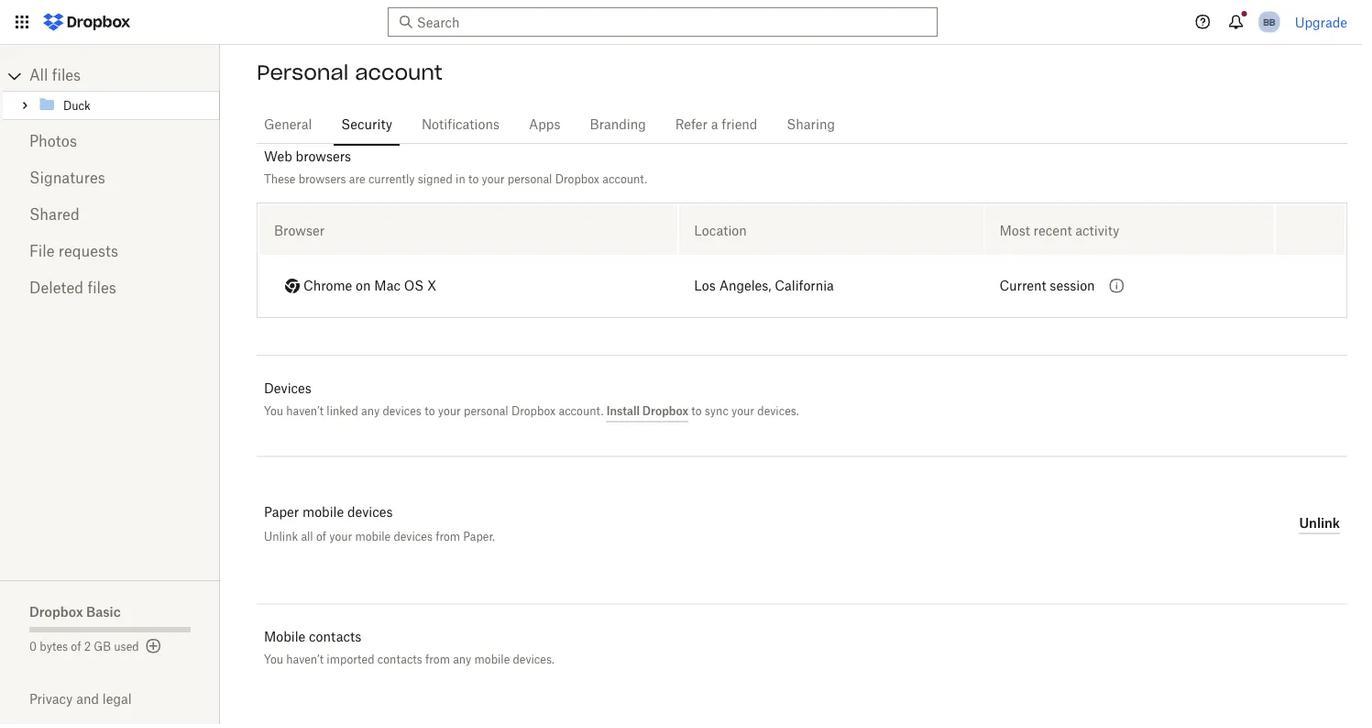 Task type: locate. For each thing, give the bounding box(es) containing it.
0 horizontal spatial devices.
[[513, 653, 555, 667]]

any inside devices you haven't linked any devices to your personal dropbox account. install dropbox to sync your devices.
[[361, 404, 380, 418]]

to left sync on the right bottom of the page
[[692, 404, 702, 418]]

browsers
[[296, 149, 351, 165], [299, 173, 346, 186]]

account. inside devices you haven't linked any devices to your personal dropbox account. install dropbox to sync your devices.
[[559, 404, 604, 418]]

contacts
[[309, 630, 361, 645], [378, 653, 423, 667]]

1 you from the top
[[264, 404, 283, 418]]

general
[[264, 118, 312, 131]]

browsers up "are"
[[296, 149, 351, 165]]

deleted files link
[[29, 270, 191, 307]]

1 horizontal spatial contacts
[[378, 653, 423, 667]]

notifications tab
[[414, 103, 507, 147]]

0 bytes of 2 gb used
[[29, 642, 139, 653]]

in
[[456, 173, 465, 186]]

1 horizontal spatial any
[[453, 653, 472, 667]]

to right 'linked'
[[425, 404, 435, 418]]

shared link
[[29, 197, 191, 234]]

bytes
[[40, 642, 68, 653]]

Search text field
[[417, 12, 904, 32]]

0 vertical spatial devices.
[[758, 404, 799, 418]]

all files
[[29, 69, 81, 83]]

0 horizontal spatial files
[[52, 69, 81, 83]]

of left 2
[[71, 642, 81, 653]]

2 you from the top
[[264, 653, 283, 667]]

refer a friend
[[676, 118, 758, 131]]

mobile
[[303, 507, 344, 520], [355, 531, 391, 544], [475, 653, 510, 667]]

end session element
[[1276, 206, 1345, 255]]

these
[[264, 173, 296, 186]]

you inside devices you haven't linked any devices to your personal dropbox account. install dropbox to sync your devices.
[[264, 404, 283, 418]]

signed
[[418, 173, 453, 186]]

devices for devices
[[383, 404, 422, 418]]

0 vertical spatial devices
[[383, 404, 422, 418]]

0 vertical spatial haven't
[[286, 404, 324, 418]]

0 vertical spatial personal
[[508, 173, 552, 186]]

0 horizontal spatial any
[[361, 404, 380, 418]]

haven't down mobile
[[286, 653, 324, 667]]

of for 2
[[71, 642, 81, 653]]

to inside web browsers these browsers are currently signed in to your personal dropbox account.
[[468, 173, 479, 186]]

of
[[316, 531, 326, 544], [71, 642, 81, 653]]

mobile inside mobile contacts you haven't imported contacts from any mobile devices.
[[475, 653, 510, 667]]

mobile
[[264, 630, 306, 645]]

devices up unlink all of your mobile devices from paper.
[[347, 507, 393, 520]]

legal
[[102, 691, 132, 707]]

current
[[1000, 281, 1047, 293]]

apps tab
[[522, 103, 568, 147]]

paper
[[264, 507, 299, 520]]

apps
[[529, 118, 561, 131]]

0 vertical spatial you
[[264, 404, 283, 418]]

account. down 'branding' tab
[[603, 173, 647, 186]]

unlink
[[1300, 515, 1341, 531], [264, 531, 298, 544]]

devices left paper. at left
[[394, 531, 433, 544]]

1 vertical spatial you
[[264, 653, 283, 667]]

files inside tree
[[52, 69, 81, 83]]

dropbox right install
[[643, 404, 689, 418]]

you
[[264, 404, 283, 418], [264, 653, 283, 667]]

a
[[711, 118, 718, 131]]

devices
[[383, 404, 422, 418], [347, 507, 393, 520], [394, 531, 433, 544]]

0 vertical spatial any
[[361, 404, 380, 418]]

devices inside devices you haven't linked any devices to your personal dropbox account. install dropbox to sync your devices.
[[383, 404, 422, 418]]

0 vertical spatial files
[[52, 69, 81, 83]]

0 horizontal spatial contacts
[[309, 630, 361, 645]]

0 horizontal spatial of
[[71, 642, 81, 653]]

you down devices
[[264, 404, 283, 418]]

2 horizontal spatial to
[[692, 404, 702, 418]]

account. left install
[[559, 404, 604, 418]]

dropbox down apps tab on the left of page
[[555, 173, 600, 186]]

contacts up imported on the bottom
[[309, 630, 361, 645]]

1 horizontal spatial to
[[468, 173, 479, 186]]

mac
[[374, 280, 401, 293]]

1 vertical spatial contacts
[[378, 653, 423, 667]]

personal inside devices you haven't linked any devices to your personal dropbox account. install dropbox to sync your devices.
[[464, 404, 509, 418]]

from for contacts
[[426, 653, 450, 667]]

photos
[[29, 135, 77, 149]]

2 vertical spatial devices
[[394, 531, 433, 544]]

personal
[[508, 173, 552, 186], [464, 404, 509, 418]]

from
[[436, 531, 460, 544], [426, 653, 450, 667]]

1 vertical spatial haven't
[[286, 653, 324, 667]]

friend
[[722, 118, 758, 131]]

1 vertical spatial personal
[[464, 404, 509, 418]]

1 horizontal spatial files
[[87, 281, 116, 296]]

files down file requests link
[[87, 281, 116, 296]]

tab list containing general
[[257, 100, 1348, 147]]

1 vertical spatial any
[[453, 653, 472, 667]]

1 horizontal spatial devices.
[[758, 404, 799, 418]]

haven't down devices
[[286, 404, 324, 418]]

1 haven't from the top
[[286, 404, 324, 418]]

1 vertical spatial files
[[87, 281, 116, 296]]

1 vertical spatial devices
[[347, 507, 393, 520]]

of right all
[[316, 531, 326, 544]]

0 vertical spatial from
[[436, 531, 460, 544]]

2 horizontal spatial mobile
[[475, 653, 510, 667]]

files for all files
[[52, 69, 81, 83]]

0 vertical spatial browsers
[[296, 149, 351, 165]]

1 vertical spatial devices.
[[513, 653, 555, 667]]

all files link
[[29, 61, 220, 91]]

1 vertical spatial from
[[426, 653, 450, 667]]

shared
[[29, 208, 79, 223]]

0 vertical spatial mobile
[[303, 507, 344, 520]]

unlink button
[[1300, 513, 1341, 535]]

you down mobile
[[264, 653, 283, 667]]

files right all on the left
[[52, 69, 81, 83]]

1 vertical spatial mobile
[[355, 531, 391, 544]]

los
[[694, 281, 716, 293]]

your
[[482, 173, 505, 186], [438, 404, 461, 418], [732, 404, 755, 418], [329, 531, 352, 544]]

files
[[52, 69, 81, 83], [87, 281, 116, 296]]

1 horizontal spatial unlink
[[1300, 515, 1341, 531]]

linked
[[327, 404, 358, 418]]

angeles,
[[719, 281, 772, 293]]

files for deleted files
[[87, 281, 116, 296]]

bb button
[[1255, 7, 1284, 37]]

branding
[[590, 118, 646, 131]]

branding tab
[[583, 103, 654, 147]]

security tab
[[334, 103, 400, 147]]

2 vertical spatial mobile
[[475, 653, 510, 667]]

dropbox logo - go to the homepage image
[[37, 7, 137, 37]]

haven't inside mobile contacts you haven't imported contacts from any mobile devices.
[[286, 653, 324, 667]]

personal account
[[257, 60, 443, 85]]

0 vertical spatial of
[[316, 531, 326, 544]]

devices. inside mobile contacts you haven't imported contacts from any mobile devices.
[[513, 653, 555, 667]]

contacts right imported on the bottom
[[378, 653, 423, 667]]

any
[[361, 404, 380, 418], [453, 653, 472, 667]]

0 horizontal spatial mobile
[[303, 507, 344, 520]]

1 vertical spatial account.
[[559, 404, 604, 418]]

most recent activity
[[1000, 223, 1120, 238]]

dropbox
[[555, 173, 600, 186], [512, 404, 556, 418], [643, 404, 689, 418], [29, 604, 83, 619]]

file requests
[[29, 245, 118, 259]]

1 horizontal spatial of
[[316, 531, 326, 544]]

paper.
[[463, 531, 495, 544]]

all
[[29, 69, 48, 83]]

1 vertical spatial of
[[71, 642, 81, 653]]

any inside mobile contacts you haven't imported contacts from any mobile devices.
[[453, 653, 472, 667]]

unlink all of your mobile devices from paper.
[[264, 531, 495, 544]]

imported
[[327, 653, 375, 667]]

of for your
[[316, 531, 326, 544]]

devices.
[[758, 404, 799, 418], [513, 653, 555, 667]]

file requests link
[[29, 234, 191, 270]]

browsers left "are"
[[299, 173, 346, 186]]

0 horizontal spatial unlink
[[264, 531, 298, 544]]

from inside mobile contacts you haven't imported contacts from any mobile devices.
[[426, 653, 450, 667]]

tab list
[[257, 100, 1348, 147]]

haven't
[[286, 404, 324, 418], [286, 653, 324, 667]]

devices right 'linked'
[[383, 404, 422, 418]]

to right in
[[468, 173, 479, 186]]

unlink for unlink
[[1300, 515, 1341, 531]]

install dropbox link
[[607, 404, 689, 423]]

upgrade
[[1295, 14, 1348, 30]]

chrome
[[303, 280, 352, 293]]

from left paper. at left
[[436, 531, 460, 544]]

0 vertical spatial account.
[[603, 173, 647, 186]]

refer
[[676, 118, 708, 131]]

from right imported on the bottom
[[426, 653, 450, 667]]

most
[[1000, 223, 1030, 238]]

2 haven't from the top
[[286, 653, 324, 667]]

to
[[468, 173, 479, 186], [425, 404, 435, 418], [692, 404, 702, 418]]



Task type: describe. For each thing, give the bounding box(es) containing it.
on
[[356, 280, 371, 293]]

devices you haven't linked any devices to your personal dropbox account. install dropbox to sync your devices.
[[264, 381, 799, 418]]

security
[[341, 118, 392, 131]]

2
[[84, 642, 91, 653]]

0
[[29, 642, 37, 653]]

all
[[301, 531, 313, 544]]

global header element
[[0, 0, 1363, 45]]

signatures link
[[29, 160, 191, 197]]

unlink for unlink all of your mobile devices from paper.
[[264, 531, 298, 544]]

web browsers these browsers are currently signed in to your personal dropbox account.
[[264, 149, 647, 186]]

sync
[[705, 404, 729, 418]]

dropbox inside web browsers these browsers are currently signed in to your personal dropbox account.
[[555, 173, 600, 186]]

account
[[355, 60, 443, 85]]

privacy and legal link
[[29, 691, 220, 707]]

california
[[775, 281, 834, 293]]

devices. inside devices you haven't linked any devices to your personal dropbox account. install dropbox to sync your devices.
[[758, 404, 799, 418]]

signatures
[[29, 171, 105, 186]]

get more space image
[[143, 635, 165, 657]]

privacy
[[29, 691, 73, 707]]

web
[[264, 149, 292, 165]]

los angeles, california
[[694, 281, 834, 293]]

upgrade link
[[1295, 14, 1348, 30]]

requests
[[59, 245, 118, 259]]

you inside mobile contacts you haven't imported contacts from any mobile devices.
[[264, 653, 283, 667]]

file
[[29, 245, 55, 259]]

current session
[[1000, 281, 1095, 293]]

browser
[[274, 223, 325, 238]]

location
[[694, 223, 747, 238]]

privacy and legal
[[29, 691, 132, 707]]

devices
[[264, 381, 312, 396]]

paper mobile devices
[[264, 507, 393, 520]]

sharing tab
[[780, 103, 843, 147]]

os
[[404, 280, 424, 293]]

1 horizontal spatial mobile
[[355, 531, 391, 544]]

refer a friend tab
[[668, 103, 765, 147]]

and
[[76, 691, 99, 707]]

used
[[114, 642, 139, 653]]

chrome on mac os x
[[303, 280, 437, 293]]

deleted files
[[29, 281, 116, 296]]

bb
[[1264, 16, 1276, 28]]

dropbox left install
[[512, 404, 556, 418]]

basic
[[86, 604, 121, 619]]

1 vertical spatial browsers
[[299, 173, 346, 186]]

from for all
[[436, 531, 460, 544]]

deleted
[[29, 281, 84, 296]]

mobile contacts you haven't imported contacts from any mobile devices.
[[264, 630, 555, 667]]

personal
[[257, 60, 349, 85]]

devices for unlink
[[394, 531, 433, 544]]

recent
[[1034, 223, 1072, 238]]

install
[[607, 404, 640, 418]]

currently
[[368, 173, 415, 186]]

dropbox basic
[[29, 604, 121, 619]]

are
[[349, 173, 366, 186]]

0 vertical spatial contacts
[[309, 630, 361, 645]]

photos link
[[29, 124, 191, 160]]

notifications
[[422, 118, 500, 131]]

all files tree
[[3, 61, 220, 120]]

dropbox up bytes
[[29, 604, 83, 619]]

0 horizontal spatial to
[[425, 404, 435, 418]]

session
[[1050, 281, 1095, 293]]

account. inside web browsers these browsers are currently signed in to your personal dropbox account.
[[603, 173, 647, 186]]

activity
[[1076, 223, 1120, 238]]

sharing
[[787, 118, 835, 131]]

gb
[[94, 642, 111, 653]]

duck link
[[38, 94, 216, 116]]

personal inside web browsers these browsers are currently signed in to your personal dropbox account.
[[508, 173, 552, 186]]

general tab
[[257, 103, 319, 147]]

duck
[[63, 101, 90, 112]]

haven't inside devices you haven't linked any devices to your personal dropbox account. install dropbox to sync your devices.
[[286, 404, 324, 418]]

your inside web browsers these browsers are currently signed in to your personal dropbox account.
[[482, 173, 505, 186]]

x
[[427, 280, 437, 293]]



Task type: vqa. For each thing, say whether or not it's contained in the screenshot.
the Search in folder "Dropbox" text box
no



